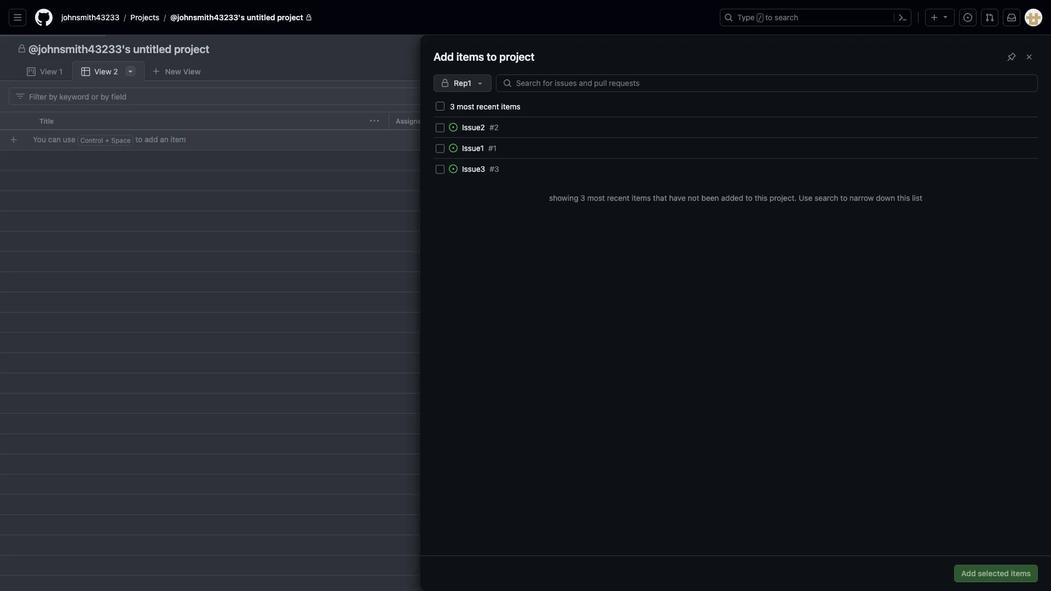 Task type: vqa. For each thing, say whether or not it's contained in the screenshot.
search in Side panel: Add items to project dialog
yes



Task type: describe. For each thing, give the bounding box(es) containing it.
issue opened image
[[964, 13, 973, 22]]

items inside "button"
[[1012, 570, 1032, 579]]

to inside you can use control + space to add an item
[[135, 135, 143, 144]]

new view
[[165, 67, 201, 76]]

1 horizontal spatial /
[[164, 13, 166, 22]]

@johnsmith43233's untitled project inside 'project' navigation
[[28, 42, 210, 55]]

showing
[[550, 193, 579, 202]]

#3
[[490, 164, 499, 173]]

view filters region
[[9, 88, 1043, 105]]

items up the rep1
[[457, 50, 485, 63]]

.
[[795, 193, 797, 202]]

to right type
[[766, 13, 773, 22]]

list containing johnsmith43233 / projects /
[[57, 9, 714, 26]]

items up status
[[502, 102, 521, 111]]

not
[[688, 193, 700, 202]]

added
[[722, 193, 744, 202]]

johnsmith43233 / projects /
[[61, 13, 166, 22]]

git pull request image
[[986, 13, 995, 22]]

issue2
[[462, 123, 485, 132]]

row containing title
[[0, 112, 1052, 130]]

items left that
[[632, 193, 651, 202]]

search inside 'side panel: add items to project' dialog
[[815, 193, 839, 202]]

rep1 button
[[434, 75, 492, 92]]

issue2 link
[[462, 123, 485, 132]]

pin side panel image
[[1008, 53, 1017, 61]]

projects
[[131, 13, 159, 22]]

tab panel containing you can use
[[0, 81, 1052, 592]]

Select all items checkbox
[[436, 102, 445, 111]]

tab list containing new view
[[18, 61, 225, 82]]

that
[[654, 193, 668, 202]]

add for add selected items
[[962, 570, 977, 579]]

project up search icon
[[500, 50, 535, 63]]

status
[[506, 117, 527, 125]]

0 vertical spatial most
[[457, 102, 475, 111]]

view for view 1
[[40, 67, 57, 76]]

3 most recent items
[[450, 102, 521, 111]]

assignees
[[396, 117, 429, 125]]

open issue image for issue2
[[449, 123, 458, 132]]

grid containing you can use
[[0, 112, 1052, 592]]

project inside navigation
[[174, 42, 210, 55]]

/ for johnsmith43233
[[124, 13, 126, 22]]

Search for issues and pull requests text field
[[517, 77, 1038, 90]]

row containing you can use
[[4, 130, 1052, 150]]

you can use control + space to add an item
[[33, 135, 186, 144]]

sc 9kayk9 0 image left the close panel 'icon'
[[1003, 44, 1012, 53]]

view options for view 2 image
[[126, 67, 135, 76]]

to up rep1 popup button
[[487, 50, 497, 63]]

2 this from the left
[[898, 193, 911, 202]]

to right the added
[[746, 193, 753, 202]]

have
[[670, 193, 686, 202]]

side panel controls group
[[1004, 48, 1039, 66]]

add field image
[[617, 116, 626, 125]]

create new item or add existing item image
[[9, 136, 18, 144]]

issue1
[[462, 144, 484, 153]]

issue1 link
[[462, 144, 484, 153]]

untitled inside list
[[247, 13, 275, 22]]

#2
[[490, 123, 499, 132]]

use
[[63, 135, 76, 144]]

view 2 link
[[72, 61, 145, 82]]

issue2 #2
[[462, 123, 499, 132]]

search image
[[503, 79, 512, 88]]

sc 9kayk9 0 image inside view filters region
[[16, 92, 25, 101]]

selected
[[979, 570, 1010, 579]]

#1
[[489, 144, 497, 153]]

command palette image
[[899, 13, 908, 22]]

add items to project region
[[0, 35, 1052, 592]]

1 this from the left
[[755, 193, 768, 202]]

@johnsmith43233's inside list
[[170, 13, 245, 22]]

status column options image
[[590, 117, 598, 125]]

assignees column options image
[[480, 117, 489, 125]]



Task type: locate. For each thing, give the bounding box(es) containing it.
rep1
[[454, 79, 472, 88]]

Issue1 checkbox
[[436, 144, 445, 153]]

projects link
[[126, 9, 164, 26]]

plus image
[[931, 13, 940, 22]]

untitled up new
[[133, 42, 172, 55]]

1 horizontal spatial search
[[815, 193, 839, 202]]

0 horizontal spatial 3
[[450, 102, 455, 111]]

row down view filters region
[[0, 112, 1052, 130]]

been
[[702, 193, 720, 202]]

view for view 2
[[94, 67, 111, 76]]

1 horizontal spatial this
[[898, 193, 911, 202]]

project inside list
[[277, 13, 303, 22]]

0 vertical spatial recent
[[477, 102, 499, 111]]

project up new view
[[174, 42, 210, 55]]

title
[[39, 117, 54, 125]]

1 horizontal spatial @johnsmith43233's
[[170, 13, 245, 22]]

@johnsmith43233's untitled project link
[[166, 9, 317, 26]]

to
[[766, 13, 773, 22], [487, 50, 497, 63], [135, 135, 143, 144], [746, 193, 753, 202], [841, 193, 848, 202]]

add
[[145, 135, 158, 144]]

1 vertical spatial open issue image
[[449, 165, 458, 173]]

add left 'selected'
[[962, 570, 977, 579]]

0 horizontal spatial recent
[[477, 102, 499, 111]]

new
[[165, 67, 181, 76]]

2 view from the left
[[40, 67, 57, 76]]

new view button
[[145, 63, 208, 80]]

/ right type
[[759, 14, 763, 22]]

view inside view 2 link
[[94, 67, 111, 76]]

down
[[877, 193, 896, 202]]

most right showing
[[588, 193, 605, 202]]

sc 9kayk9 0 image
[[1003, 44, 1012, 53], [18, 44, 26, 53], [81, 67, 90, 76], [16, 92, 25, 101]]

open issue image
[[449, 123, 458, 132], [449, 165, 458, 173]]

you
[[33, 135, 46, 144]]

showing 3 most recent items that have not been added to this project . use search to narrow down this list
[[550, 193, 923, 202]]

recent
[[477, 102, 499, 111], [607, 193, 630, 202]]

issue1 #1
[[462, 144, 497, 153]]

1 vertical spatial @johnsmith43233's
[[28, 42, 131, 55]]

search
[[775, 13, 799, 22], [815, 193, 839, 202]]

0 vertical spatial untitled
[[247, 13, 275, 22]]

space
[[111, 137, 131, 144]]

0 vertical spatial @johnsmith43233's
[[170, 13, 245, 22]]

to left add
[[135, 135, 143, 144]]

items
[[457, 50, 485, 63], [502, 102, 521, 111], [632, 193, 651, 202], [1012, 570, 1032, 579]]

1 open issue image from the top
[[449, 123, 458, 132]]

3 view from the left
[[94, 67, 111, 76]]

1 horizontal spatial most
[[588, 193, 605, 202]]

row
[[0, 112, 1052, 130], [4, 130, 1052, 150]]

1 horizontal spatial untitled
[[247, 13, 275, 22]]

2
[[114, 67, 118, 76]]

0 vertical spatial add
[[434, 50, 454, 63]]

triangle down image
[[942, 12, 951, 21]]

search right type
[[775, 13, 799, 22]]

view
[[183, 67, 201, 76], [40, 67, 57, 76], [94, 67, 111, 76]]

/ right projects
[[164, 13, 166, 22]]

tab list
[[18, 61, 225, 82]]

sc 9kayk9 0 image
[[27, 67, 36, 76]]

1 horizontal spatial recent
[[607, 193, 630, 202]]

close panel image
[[1026, 53, 1034, 61]]

view 1
[[40, 67, 63, 76]]

0 horizontal spatial @johnsmith43233's
[[28, 42, 131, 55]]

can
[[48, 135, 61, 144]]

grid
[[0, 112, 1052, 592]]

side panel: add items to project dialog
[[0, 35, 1052, 592]]

1 vertical spatial search
[[815, 193, 839, 202]]

to left narrow
[[841, 193, 848, 202]]

/ for type
[[759, 14, 763, 22]]

0 horizontal spatial add
[[434, 50, 454, 63]]

sc 9kayk9 0 image inside view 2 link
[[81, 67, 90, 76]]

control
[[80, 137, 103, 144]]

row down status
[[4, 130, 1052, 150]]

1 vertical spatial add
[[962, 570, 977, 579]]

1
[[59, 67, 63, 76]]

1 vertical spatial @johnsmith43233's untitled project
[[28, 42, 210, 55]]

issue3
[[462, 164, 486, 173]]

1 vertical spatial 3
[[581, 193, 586, 202]]

untitled inside 'project' navigation
[[133, 42, 172, 55]]

0 horizontal spatial most
[[457, 102, 475, 111]]

untitled
[[247, 13, 275, 22], [133, 42, 172, 55]]

pin side panel tooltip
[[1008, 51, 1017, 63]]

list
[[57, 9, 714, 26]]

view left the 2
[[94, 67, 111, 76]]

+
[[105, 137, 109, 144]]

item
[[171, 135, 186, 144]]

add selected items
[[962, 570, 1032, 579]]

2 horizontal spatial view
[[183, 67, 201, 76]]

view right new
[[183, 67, 201, 76]]

add items to project
[[434, 50, 535, 63]]

issue3 #3
[[462, 164, 499, 173]]

0 horizontal spatial search
[[775, 13, 799, 22]]

0 vertical spatial open issue image
[[449, 123, 458, 132]]

type / to search
[[738, 13, 799, 22]]

search right use
[[815, 193, 839, 202]]

3 right select all items checkbox
[[450, 102, 455, 111]]

0 horizontal spatial untitled
[[133, 42, 172, 55]]

type
[[738, 13, 755, 22]]

project left lock icon
[[277, 13, 303, 22]]

open issue image right issue3 'option'
[[449, 165, 458, 173]]

list
[[913, 193, 923, 202]]

issue3 link
[[462, 164, 486, 173]]

1 horizontal spatial view
[[94, 67, 111, 76]]

untitled left lock icon
[[247, 13, 275, 22]]

most
[[457, 102, 475, 111], [588, 193, 605, 202]]

add
[[434, 50, 454, 63], [962, 570, 977, 579]]

Issue2 checkbox
[[436, 124, 445, 132]]

this left list on the top right
[[898, 193, 911, 202]]

Issue3 checkbox
[[436, 165, 445, 174]]

add selected items button
[[955, 565, 1039, 583]]

0 horizontal spatial /
[[124, 13, 126, 22]]

3 right showing
[[581, 193, 586, 202]]

0 horizontal spatial view
[[40, 67, 57, 76]]

0 horizontal spatial this
[[755, 193, 768, 202]]

this right the added
[[755, 193, 768, 202]]

1 horizontal spatial add
[[962, 570, 977, 579]]

add up the rep1
[[434, 50, 454, 63]]

view inside new view popup button
[[183, 67, 201, 76]]

this
[[755, 193, 768, 202], [898, 193, 911, 202]]

most up issue2
[[457, 102, 475, 111]]

/
[[124, 13, 126, 22], [164, 13, 166, 22], [759, 14, 763, 22]]

lock image
[[306, 14, 312, 21]]

3
[[450, 102, 455, 111], [581, 193, 586, 202]]

/ left projects
[[124, 13, 126, 22]]

view 1 link
[[18, 61, 72, 82]]

0 vertical spatial 3
[[450, 102, 455, 111]]

johnsmith43233 link
[[57, 9, 124, 26]]

open issue image right issue2 option
[[449, 123, 458, 132]]

1 vertical spatial recent
[[607, 193, 630, 202]]

johnsmith43233
[[61, 13, 119, 22]]

2 horizontal spatial /
[[759, 14, 763, 22]]

open issue image for issue3
[[449, 165, 458, 173]]

sc 9kayk9 0 image up view 1 link
[[18, 44, 26, 53]]

column header
[[0, 112, 33, 130]]

1 horizontal spatial 3
[[581, 193, 586, 202]]

0 vertical spatial @johnsmith43233's untitled project
[[170, 13, 303, 22]]

2 open issue image from the top
[[449, 165, 458, 173]]

items right 'selected'
[[1012, 570, 1032, 579]]

title column options image
[[370, 117, 379, 125]]

add for add items to project
[[434, 50, 454, 63]]

homepage image
[[35, 9, 53, 26]]

view 2
[[94, 67, 118, 76]]

add inside add selected items "button"
[[962, 570, 977, 579]]

view inside view 1 link
[[40, 67, 57, 76]]

tab panel
[[0, 81, 1052, 592]]

/ inside "type / to search"
[[759, 14, 763, 22]]

sc 9kayk9 0 image left view 2
[[81, 67, 90, 76]]

project left use
[[770, 193, 795, 202]]

1 view from the left
[[183, 67, 201, 76]]

notifications image
[[1008, 13, 1017, 22]]

recent up the "assignees column options" icon
[[477, 102, 499, 111]]

@johnsmith43233's untitled project inside list
[[170, 13, 303, 22]]

@johnsmith43233's inside 'project' navigation
[[28, 42, 131, 55]]

1 vertical spatial most
[[588, 193, 605, 202]]

narrow
[[850, 193, 875, 202]]

column header inside grid
[[0, 112, 33, 130]]

@johnsmith43233's
[[170, 13, 245, 22], [28, 42, 131, 55]]

@johnsmith43233's untitled project
[[170, 13, 303, 22], [28, 42, 210, 55]]

sc 9kayk9 0 image down view 1 link
[[16, 92, 25, 101]]

project
[[277, 13, 303, 22], [174, 42, 210, 55], [500, 50, 535, 63], [770, 193, 795, 202]]

view left the 1
[[40, 67, 57, 76]]

use
[[799, 193, 813, 202]]

project navigation
[[0, 35, 1052, 61]]

an
[[160, 135, 169, 144]]

recent left that
[[607, 193, 630, 202]]

0 vertical spatial search
[[775, 13, 799, 22]]

1 vertical spatial untitled
[[133, 42, 172, 55]]

open issue image
[[449, 144, 458, 153]]



